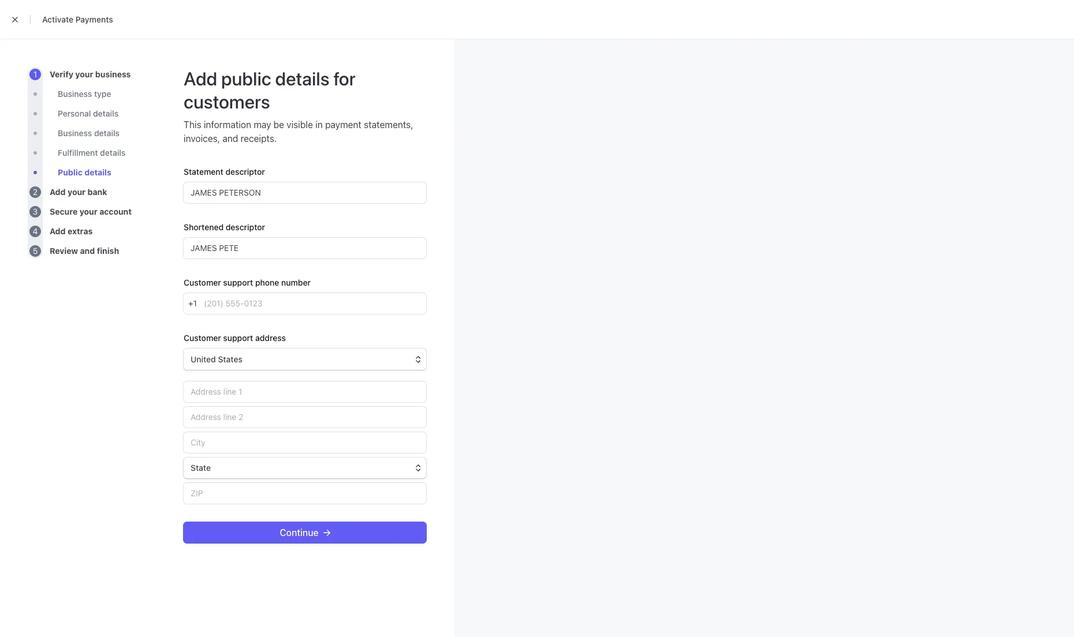 Task type: vqa. For each thing, say whether or not it's contained in the screenshot.
Embed a pricing table on your website No
no



Task type: describe. For each thing, give the bounding box(es) containing it.
add your bank link
[[50, 187, 107, 198]]

support for phone
[[223, 278, 253, 288]]

public
[[221, 68, 271, 90]]

public details link
[[58, 167, 111, 178]]

add for add your bank
[[50, 187, 66, 197]]

finish
[[97, 246, 119, 256]]

personal details
[[58, 109, 118, 118]]

invoices,
[[184, 133, 220, 144]]

this information may be visible in payment statements, invoices, and receipts.
[[184, 120, 413, 144]]

verify your business link
[[50, 69, 131, 80]]

business
[[95, 69, 131, 79]]

states
[[218, 355, 242, 364]]

add extras
[[50, 226, 93, 236]]

personal
[[58, 109, 91, 118]]

statement descriptor
[[184, 167, 265, 177]]

support for address
[[223, 333, 253, 343]]

customer for united states
[[184, 333, 221, 343]]

1 vertical spatial 1
[[193, 299, 197, 308]]

details for fulfillment details
[[100, 148, 125, 158]]

Statement descriptor text field
[[184, 182, 426, 203]]

public
[[58, 167, 82, 177]]

payment
[[325, 120, 362, 130]]

personal details link
[[58, 108, 118, 120]]

visible
[[287, 120, 313, 130]]

Address line 2 text field
[[184, 407, 426, 428]]

fulfillment
[[58, 148, 98, 158]]

business details
[[58, 128, 120, 138]]

5
[[33, 246, 38, 256]]

customer support phone number
[[184, 278, 311, 288]]

business type
[[58, 89, 111, 99]]

shortened
[[184, 222, 224, 232]]

details inside the 'add public details for customers'
[[275, 68, 330, 90]]

review and finish link
[[50, 245, 119, 257]]

and inside 'this information may be visible in payment statements, invoices, and receipts.'
[[223, 133, 238, 144]]

ZIP text field
[[184, 483, 426, 504]]

may
[[254, 120, 271, 130]]

details for public details
[[84, 167, 111, 177]]

information
[[204, 120, 251, 130]]

review and finish
[[50, 246, 119, 256]]

account
[[99, 207, 132, 217]]

City text field
[[184, 433, 426, 453]]

your for add
[[68, 187, 86, 197]]

add for add extras
[[50, 226, 66, 236]]

united
[[191, 355, 216, 364]]

3
[[33, 207, 38, 217]]

business for business type
[[58, 89, 92, 99]]

customer support address
[[184, 333, 286, 343]]

details for business details
[[94, 128, 120, 138]]

add for add public details for customers
[[184, 68, 217, 90]]

descriptor for statement descriptor
[[225, 167, 265, 177]]



Task type: locate. For each thing, give the bounding box(es) containing it.
descriptor for shortened descriptor
[[226, 222, 265, 232]]

statements,
[[364, 120, 413, 130]]

continue
[[280, 528, 319, 538]]

number
[[281, 278, 311, 288]]

and
[[223, 133, 238, 144], [80, 246, 95, 256]]

address
[[255, 333, 286, 343]]

your up business type
[[75, 69, 93, 79]]

add inside the 'add public details for customers'
[[184, 68, 217, 90]]

your for verify
[[75, 69, 93, 79]]

0 horizontal spatial and
[[80, 246, 95, 256]]

2 vertical spatial add
[[50, 226, 66, 236]]

public details
[[58, 167, 111, 177]]

+ 1
[[188, 299, 197, 308]]

1 customer from the top
[[184, 278, 221, 288]]

verify your business
[[50, 69, 131, 79]]

this
[[184, 120, 201, 130]]

in
[[315, 120, 323, 130]]

0 vertical spatial support
[[223, 278, 253, 288]]

united states
[[191, 355, 242, 364]]

0 vertical spatial customer
[[184, 278, 221, 288]]

customer up united
[[184, 333, 221, 343]]

business type link
[[58, 88, 111, 100]]

0 vertical spatial add
[[184, 68, 217, 90]]

0 vertical spatial business
[[58, 89, 92, 99]]

your down public
[[68, 187, 86, 197]]

2 business from the top
[[58, 128, 92, 138]]

add public details for customers
[[184, 68, 356, 113]]

Business text field
[[184, 238, 426, 259]]

shortened descriptor
[[184, 222, 265, 232]]

1 vertical spatial and
[[80, 246, 95, 256]]

customer for +
[[184, 278, 221, 288]]

and left finish on the top
[[80, 246, 95, 256]]

type
[[94, 89, 111, 99]]

business for business details
[[58, 128, 92, 138]]

0 vertical spatial your
[[75, 69, 93, 79]]

customer up the + 1
[[184, 278, 221, 288]]

support up states
[[223, 333, 253, 343]]

add down the secure
[[50, 226, 66, 236]]

descriptor
[[225, 167, 265, 177], [226, 222, 265, 232]]

your
[[75, 69, 93, 79], [68, 187, 86, 197], [80, 207, 97, 217]]

business up personal
[[58, 89, 92, 99]]

1
[[33, 69, 37, 79], [193, 299, 197, 308]]

secure
[[50, 207, 78, 217]]

details down type
[[93, 109, 118, 118]]

review
[[50, 246, 78, 256]]

customer
[[184, 278, 221, 288], [184, 333, 221, 343]]

fulfillment details link
[[58, 147, 125, 159]]

2
[[33, 187, 38, 197]]

payments
[[76, 14, 113, 24]]

descriptor right shortened
[[226, 222, 265, 232]]

details up fulfillment details
[[94, 128, 120, 138]]

svg image
[[323, 530, 330, 537]]

your up extras
[[80, 207, 97, 217]]

bank
[[88, 187, 107, 197]]

1 left verify
[[33, 69, 37, 79]]

your for secure
[[80, 207, 97, 217]]

and inside 'link'
[[80, 246, 95, 256]]

united states button
[[184, 349, 426, 370]]

1 vertical spatial add
[[50, 187, 66, 197]]

extras
[[68, 226, 93, 236]]

1 vertical spatial descriptor
[[226, 222, 265, 232]]

business inside business details link
[[58, 128, 92, 138]]

add up the customers
[[184, 68, 217, 90]]

1 business from the top
[[58, 89, 92, 99]]

1 vertical spatial customer
[[184, 333, 221, 343]]

1 up customer support address
[[193, 299, 197, 308]]

details down business details link on the left
[[100, 148, 125, 158]]

secure your account link
[[50, 206, 132, 218]]

and down "information"
[[223, 133, 238, 144]]

2 vertical spatial your
[[80, 207, 97, 217]]

2 customer from the top
[[184, 333, 221, 343]]

support left phone
[[223, 278, 253, 288]]

1 descriptor from the top
[[225, 167, 265, 177]]

1 support from the top
[[223, 278, 253, 288]]

add your bank
[[50, 187, 107, 197]]

1 horizontal spatial and
[[223, 133, 238, 144]]

business details link
[[58, 128, 120, 139]]

Customer support phone number telephone field
[[197, 293, 426, 314]]

be
[[274, 120, 284, 130]]

details for personal details
[[93, 109, 118, 118]]

0 vertical spatial descriptor
[[225, 167, 265, 177]]

business inside business type link
[[58, 89, 92, 99]]

support
[[223, 278, 253, 288], [223, 333, 253, 343]]

details up bank
[[84, 167, 111, 177]]

0 vertical spatial 1
[[33, 69, 37, 79]]

0 vertical spatial and
[[223, 133, 238, 144]]

0 horizontal spatial 1
[[33, 69, 37, 79]]

receipts.
[[241, 133, 277, 144]]

verify
[[50, 69, 73, 79]]

1 vertical spatial business
[[58, 128, 92, 138]]

2 descriptor from the top
[[226, 222, 265, 232]]

2 support from the top
[[223, 333, 253, 343]]

fulfillment details
[[58, 148, 125, 158]]

add extras link
[[50, 226, 93, 237]]

statement
[[184, 167, 223, 177]]

1 vertical spatial support
[[223, 333, 253, 343]]

business
[[58, 89, 92, 99], [58, 128, 92, 138]]

business down personal
[[58, 128, 92, 138]]

add up the secure
[[50, 187, 66, 197]]

1 horizontal spatial 1
[[193, 299, 197, 308]]

continue button
[[184, 523, 426, 543]]

Address line 1 text field
[[184, 382, 426, 403]]

descriptor down receipts.
[[225, 167, 265, 177]]

for
[[334, 68, 356, 90]]

4
[[33, 226, 38, 236]]

customers
[[184, 91, 270, 113]]

+
[[188, 299, 193, 308]]

activate
[[42, 14, 73, 24]]

1 vertical spatial your
[[68, 187, 86, 197]]

details
[[275, 68, 330, 90], [93, 109, 118, 118], [94, 128, 120, 138], [100, 148, 125, 158], [84, 167, 111, 177]]

details left for at the top of page
[[275, 68, 330, 90]]

add
[[184, 68, 217, 90], [50, 187, 66, 197], [50, 226, 66, 236]]

secure your account
[[50, 207, 132, 217]]

phone
[[255, 278, 279, 288]]

activate payments
[[42, 14, 113, 24]]



